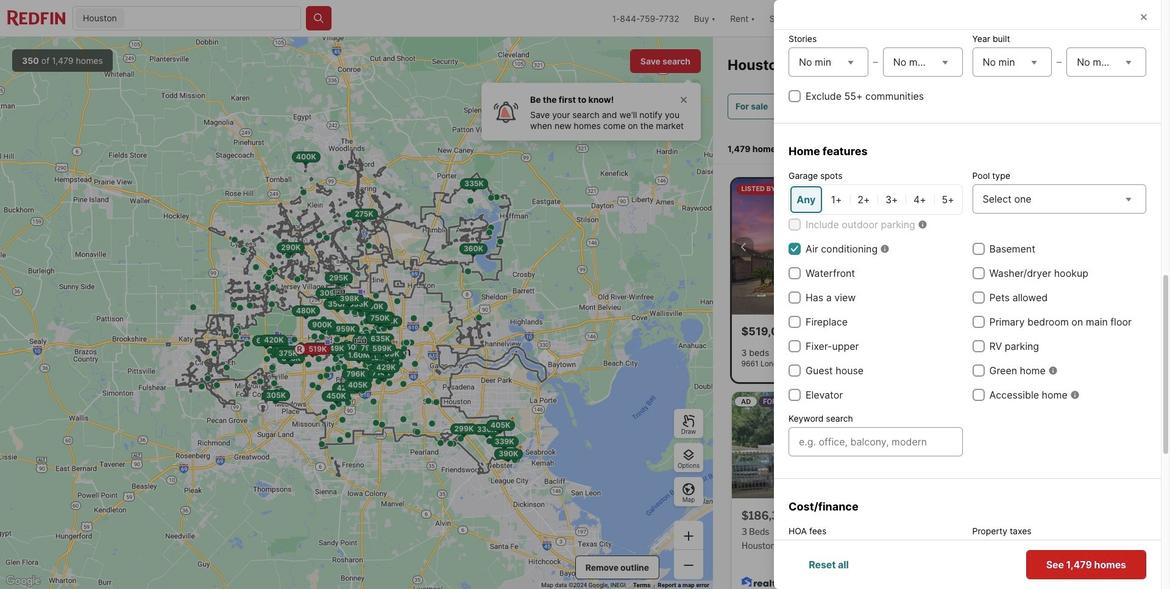 Task type: vqa. For each thing, say whether or not it's contained in the screenshot.
6H,
no



Task type: locate. For each thing, give the bounding box(es) containing it.
1 vertical spatial add home to favorites checkbox
[[1122, 536, 1142, 555]]

Add home to favorites checkbox
[[1122, 322, 1142, 342], [1122, 536, 1142, 555]]

share home image for add home to favorites icon
[[1100, 325, 1115, 339]]

5 cell from the left
[[907, 187, 933, 213]]

share home image
[[1100, 325, 1115, 339], [1100, 538, 1115, 553]]

dialog
[[774, 0, 1170, 590]]

4 cell from the left
[[879, 187, 905, 213]]

3 cell from the left
[[851, 187, 877, 213]]

google image
[[3, 574, 43, 590]]

advertisement image
[[725, 388, 942, 590]]

2 share home image from the top
[[1100, 538, 1115, 553]]

share home image left add home to favorites icon
[[1100, 325, 1115, 339]]

6 cell from the left
[[935, 187, 961, 213]]

share home image left add home to favorites image
[[1100, 538, 1115, 553]]

cell
[[791, 187, 822, 213], [824, 187, 849, 213], [851, 187, 877, 213], [879, 187, 905, 213], [907, 187, 933, 213], [935, 187, 961, 213]]

1 add home to favorites checkbox from the top
[[1122, 322, 1142, 342]]

0 vertical spatial add home to favorites checkbox
[[1122, 322, 1142, 342]]

0 vertical spatial share home image
[[1100, 325, 1115, 339]]

previous image
[[737, 240, 751, 255]]

None search field
[[127, 7, 300, 31]]

number of garage spots row
[[789, 185, 963, 215]]

2 add home to favorites checkbox from the top
[[1122, 536, 1142, 555]]

None checkbox
[[789, 219, 801, 231], [789, 243, 801, 255], [972, 316, 985, 329], [789, 341, 801, 353], [972, 341, 985, 353], [789, 389, 801, 402], [972, 389, 985, 402], [789, 219, 801, 231], [789, 243, 801, 255], [972, 316, 985, 329], [789, 341, 801, 353], [972, 341, 985, 353], [789, 389, 801, 402], [972, 389, 985, 402]]

None checkbox
[[789, 90, 801, 102], [972, 243, 985, 255], [789, 268, 801, 280], [972, 268, 985, 280], [789, 292, 801, 304], [972, 292, 985, 304], [789, 316, 801, 329], [789, 365, 801, 377], [972, 365, 985, 377], [789, 90, 801, 102], [972, 243, 985, 255], [789, 268, 801, 280], [972, 268, 985, 280], [789, 292, 801, 304], [972, 292, 985, 304], [789, 316, 801, 329], [789, 365, 801, 377], [972, 365, 985, 377]]

1 vertical spatial share home image
[[1100, 538, 1115, 553]]

ad element
[[732, 393, 935, 590]]

2 cell from the left
[[824, 187, 849, 213]]

select a min and max value element
[[972, 0, 1146, 23], [789, 45, 963, 79], [972, 45, 1146, 79]]

1 share home image from the top
[[1100, 325, 1115, 339]]



Task type: describe. For each thing, give the bounding box(es) containing it.
add home to favorites checkbox for add home to favorites icon the share home image
[[1122, 322, 1142, 342]]

add home to favorites checkbox for the share home image corresponding to add home to favorites image
[[1122, 536, 1142, 555]]

submit search image
[[313, 12, 325, 24]]

1 cell from the left
[[791, 187, 822, 213]]

map region
[[0, 37, 713, 590]]

share home image for add home to favorites image
[[1100, 538, 1115, 553]]

add home to favorites image
[[1125, 325, 1139, 339]]

add home to favorites image
[[1125, 538, 1139, 553]]

e.g. office, balcony, modern text field
[[799, 435, 952, 450]]



